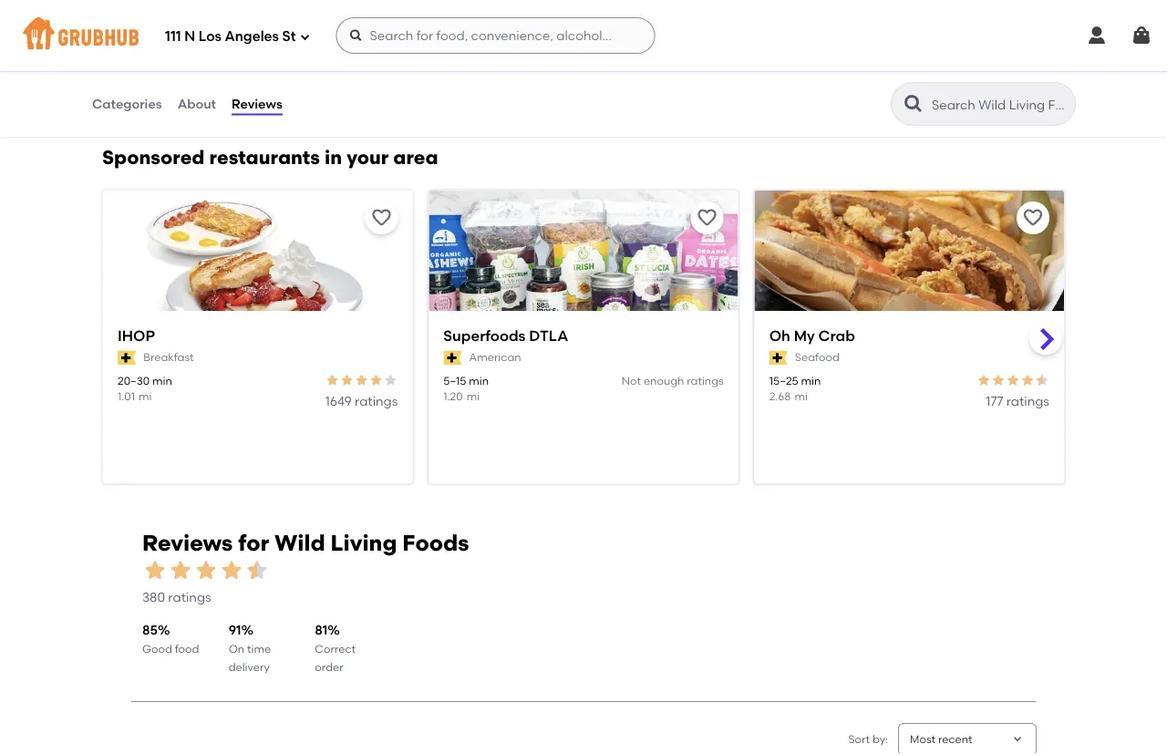 Task type: describe. For each thing, give the bounding box(es) containing it.
seafood
[[796, 351, 840, 365]]

categories button
[[91, 71, 163, 137]]

enough
[[644, 375, 685, 388]]

delivery
[[229, 661, 270, 675]]

n
[[185, 28, 195, 45]]

ihop logo image
[[103, 191, 413, 344]]

15–25 min 2.68 mi
[[770, 375, 822, 404]]

superfoods dtla link
[[444, 326, 724, 347]]

380 ratings
[[142, 590, 211, 606]]

your
[[347, 147, 389, 170]]

by:
[[873, 733, 889, 747]]

save this restaurant button for oh
[[1017, 202, 1050, 235]]

breakfast
[[143, 351, 194, 365]]

angeles
[[225, 28, 279, 45]]

91
[[229, 623, 241, 638]]

Sort by: field
[[911, 732, 973, 748]]

Search Wild Living Foods search field
[[931, 96, 1070, 113]]

85 good food
[[142, 623, 199, 656]]

for
[[238, 530, 269, 557]]

save this restaurant image for ihop
[[371, 208, 393, 230]]

wild
[[275, 530, 325, 557]]

superfoods
[[444, 328, 526, 345]]

ratings for 380 ratings
[[168, 590, 211, 606]]

mi for oh my crab
[[795, 390, 808, 404]]

177 ratings
[[987, 394, 1050, 410]]

15–25
[[770, 375, 799, 388]]

in
[[325, 147, 342, 170]]

380
[[142, 590, 165, 606]]

min for ihop
[[152, 375, 172, 388]]

91 on time delivery
[[229, 623, 271, 675]]

mi for ihop
[[139, 390, 152, 404]]

search icon image
[[903, 93, 925, 115]]

foods
[[403, 530, 469, 557]]

20–30 min 1.01 mi
[[118, 375, 172, 404]]

not enough ratings
[[622, 375, 724, 388]]

save this restaurant image
[[1023, 208, 1045, 230]]

los
[[199, 28, 222, 45]]

1 save this restaurant button from the left
[[365, 202, 398, 235]]

reviews for reviews for wild living foods
[[142, 530, 233, 557]]

not
[[622, 375, 642, 388]]

2 horizontal spatial svg image
[[1131, 25, 1153, 47]]

ratings for 177 ratings
[[1007, 394, 1050, 410]]

sort
[[849, 733, 871, 747]]

1.20
[[444, 390, 463, 404]]

oh my crab link
[[770, 326, 1050, 347]]

st
[[282, 28, 296, 45]]

81 correct order
[[315, 623, 356, 675]]

oh
[[770, 328, 791, 345]]

superfoods dtla
[[444, 328, 569, 345]]

oh my crab logo image
[[755, 191, 1065, 344]]

dtla
[[530, 328, 569, 345]]

most recent
[[911, 733, 973, 747]]

Search for food, convenience, alcohol... search field
[[336, 17, 656, 54]]

ihop link
[[118, 326, 398, 347]]

81
[[315, 623, 328, 638]]

1649 ratings
[[326, 394, 398, 410]]

food
[[175, 643, 199, 656]]

111 n los angeles st
[[165, 28, 296, 45]]

order
[[315, 661, 344, 675]]



Task type: locate. For each thing, give the bounding box(es) containing it.
min right 5–15
[[469, 375, 489, 388]]

20–30
[[118, 375, 150, 388]]

mi
[[139, 390, 152, 404], [467, 390, 480, 404], [795, 390, 808, 404]]

oh my crab
[[770, 328, 856, 345]]

177
[[987, 394, 1004, 410]]

min for oh my crab
[[802, 375, 822, 388]]

mi inside 15–25 min 2.68 mi
[[795, 390, 808, 404]]

85
[[142, 623, 158, 638]]

reviews for reviews
[[232, 96, 283, 112]]

3 save this restaurant button from the left
[[1017, 202, 1050, 235]]

0 vertical spatial reviews
[[232, 96, 283, 112]]

categories
[[92, 96, 162, 112]]

save this restaurant button for superfoods
[[691, 202, 724, 235]]

save this restaurant button
[[365, 202, 398, 235], [691, 202, 724, 235], [1017, 202, 1050, 235]]

2 horizontal spatial min
[[802, 375, 822, 388]]

crab
[[819, 328, 856, 345]]

min down seafood
[[802, 375, 822, 388]]

1 horizontal spatial save this restaurant button
[[691, 202, 724, 235]]

subscription pass image
[[118, 351, 136, 366], [444, 351, 462, 366], [770, 351, 788, 366]]

1 subscription pass image from the left
[[118, 351, 136, 366]]

living
[[331, 530, 397, 557]]

area
[[394, 147, 439, 170]]

restaurants
[[209, 147, 320, 170]]

reviews button
[[231, 71, 284, 137]]

1 horizontal spatial mi
[[467, 390, 480, 404]]

good
[[142, 643, 172, 656]]

ratings right 1649
[[355, 394, 398, 410]]

american
[[470, 351, 522, 365]]

mi for superfoods dtla
[[467, 390, 480, 404]]

subscription pass image for ihop
[[118, 351, 136, 366]]

3 subscription pass image from the left
[[770, 351, 788, 366]]

2 save this restaurant image from the left
[[697, 208, 719, 230]]

subscription pass image for superfoods dtla
[[444, 351, 462, 366]]

min for superfoods dtla
[[469, 375, 489, 388]]

2 horizontal spatial mi
[[795, 390, 808, 404]]

svg image
[[1131, 25, 1153, 47], [349, 28, 364, 43], [300, 31, 311, 42]]

subscription pass image up 20–30
[[118, 351, 136, 366]]

subscription pass image for oh my crab
[[770, 351, 788, 366]]

1 vertical spatial reviews
[[142, 530, 233, 557]]

1 min from the left
[[152, 375, 172, 388]]

0 horizontal spatial min
[[152, 375, 172, 388]]

reviews up 380 ratings
[[142, 530, 233, 557]]

2 min from the left
[[469, 375, 489, 388]]

min inside 20–30 min 1.01 mi
[[152, 375, 172, 388]]

sponsored restaurants in your area
[[102, 147, 439, 170]]

ratings right 177
[[1007, 394, 1050, 410]]

3 min from the left
[[802, 375, 822, 388]]

0 horizontal spatial mi
[[139, 390, 152, 404]]

subscription pass image down oh
[[770, 351, 788, 366]]

2 mi from the left
[[467, 390, 480, 404]]

sort by:
[[849, 733, 889, 747]]

1649
[[326, 394, 352, 410]]

on
[[229, 643, 245, 656]]

1 horizontal spatial save this restaurant image
[[697, 208, 719, 230]]

main navigation navigation
[[0, 0, 1168, 71]]

reviews inside button
[[232, 96, 283, 112]]

about
[[178, 96, 216, 112]]

recent
[[939, 733, 973, 747]]

5–15
[[444, 375, 467, 388]]

0 horizontal spatial save this restaurant button
[[365, 202, 398, 235]]

star icon image
[[325, 374, 340, 388], [340, 374, 354, 388], [354, 374, 369, 388], [369, 374, 384, 388], [384, 374, 398, 388], [977, 374, 992, 388], [992, 374, 1006, 388], [1006, 374, 1021, 388], [1021, 374, 1036, 388], [1036, 374, 1050, 388], [1036, 374, 1050, 388], [142, 558, 168, 584], [168, 558, 193, 584], [193, 558, 219, 584], [219, 558, 245, 584], [245, 558, 270, 584], [245, 558, 270, 584]]

mi right 1.20
[[467, 390, 480, 404]]

svg image
[[1087, 25, 1109, 47]]

save this restaurant image for superfoods dtla
[[697, 208, 719, 230]]

about button
[[177, 71, 217, 137]]

mi right 2.68
[[795, 390, 808, 404]]

1.01
[[118, 390, 135, 404]]

reviews
[[232, 96, 283, 112], [142, 530, 233, 557]]

mi right 1.01
[[139, 390, 152, 404]]

save this restaurant image
[[371, 208, 393, 230], [697, 208, 719, 230]]

0 horizontal spatial svg image
[[300, 31, 311, 42]]

superfoods dtla logo image
[[429, 191, 739, 344]]

1 horizontal spatial subscription pass image
[[444, 351, 462, 366]]

min inside 15–25 min 2.68 mi
[[802, 375, 822, 388]]

my
[[795, 328, 816, 345]]

min down breakfast
[[152, 375, 172, 388]]

111
[[165, 28, 181, 45]]

ratings
[[687, 375, 724, 388], [355, 394, 398, 410], [1007, 394, 1050, 410], [168, 590, 211, 606]]

mi inside 20–30 min 1.01 mi
[[139, 390, 152, 404]]

reviews for wild living foods
[[142, 530, 469, 557]]

2 horizontal spatial subscription pass image
[[770, 351, 788, 366]]

1 horizontal spatial svg image
[[349, 28, 364, 43]]

caret down icon image
[[1011, 733, 1026, 748]]

reviews up restaurants
[[232, 96, 283, 112]]

ratings for 1649 ratings
[[355, 394, 398, 410]]

1 mi from the left
[[139, 390, 152, 404]]

1 save this restaurant image from the left
[[371, 208, 393, 230]]

1 horizontal spatial min
[[469, 375, 489, 388]]

min inside 5–15 min 1.20 mi
[[469, 375, 489, 388]]

ratings right enough
[[687, 375, 724, 388]]

mi inside 5–15 min 1.20 mi
[[467, 390, 480, 404]]

2 save this restaurant button from the left
[[691, 202, 724, 235]]

5–15 min 1.20 mi
[[444, 375, 489, 404]]

3 mi from the left
[[795, 390, 808, 404]]

subscription pass image up 5–15
[[444, 351, 462, 366]]

min
[[152, 375, 172, 388], [469, 375, 489, 388], [802, 375, 822, 388]]

time
[[247, 643, 271, 656]]

most
[[911, 733, 936, 747]]

sponsored
[[102, 147, 205, 170]]

ratings right 380
[[168, 590, 211, 606]]

0 horizontal spatial save this restaurant image
[[371, 208, 393, 230]]

2.68
[[770, 390, 792, 404]]

2 horizontal spatial save this restaurant button
[[1017, 202, 1050, 235]]

ihop
[[118, 328, 155, 345]]

correct
[[315, 643, 356, 656]]

2 subscription pass image from the left
[[444, 351, 462, 366]]

0 horizontal spatial subscription pass image
[[118, 351, 136, 366]]



Task type: vqa. For each thing, say whether or not it's contained in the screenshot.
$13.00
no



